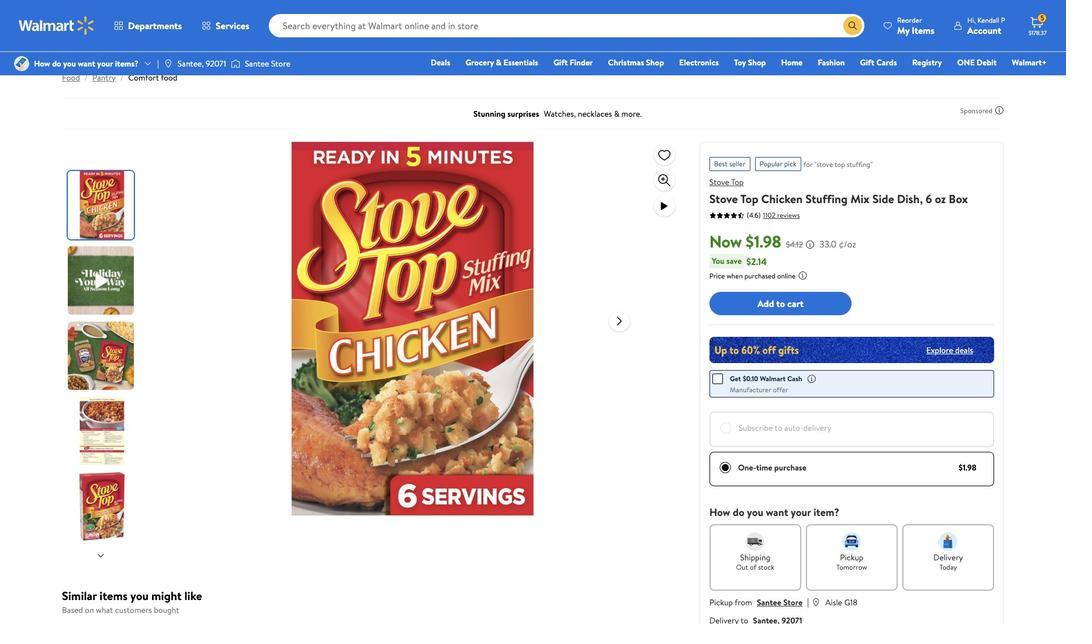 Task type: describe. For each thing, give the bounding box(es) containing it.
Walmart Site-Wide search field
[[269, 14, 864, 37]]

pickup tomorrow
[[836, 552, 867, 573]]

gift for gift finder
[[553, 57, 568, 68]]

shipping out of stock
[[736, 552, 774, 573]]

for "stove top stuffing"
[[804, 160, 873, 169]]

pick
[[784, 159, 797, 169]]

what
[[96, 605, 113, 617]]

walmart
[[760, 374, 786, 384]]

essentials
[[503, 57, 538, 68]]

account
[[967, 24, 1001, 37]]

gift cards
[[860, 57, 897, 68]]

Subscribe to auto-delivery radio
[[720, 423, 732, 434]]

intent image for pickup image
[[842, 533, 861, 552]]

items
[[100, 589, 128, 604]]

&
[[496, 57, 502, 68]]

fashion
[[818, 57, 845, 68]]

offer
[[773, 385, 788, 395]]

reorder
[[897, 15, 922, 25]]

reviews
[[777, 210, 800, 220]]

want for items?
[[78, 58, 95, 70]]

comfort food link
[[128, 72, 177, 84]]

might
[[151, 589, 182, 604]]

walmart image
[[19, 16, 95, 35]]

stuffing
[[805, 191, 848, 207]]

ad disclaimer and feedback image
[[995, 106, 1004, 115]]

stove top link
[[709, 177, 744, 188]]

get $0.10 walmart cash
[[730, 374, 802, 384]]

5
[[1040, 13, 1044, 23]]

grocery
[[465, 57, 494, 68]]

similar items you might like based on what customers bought
[[62, 589, 202, 617]]

customers
[[115, 605, 152, 617]]

kendall
[[977, 15, 999, 25]]

santee, 92071
[[178, 58, 226, 70]]

santee store
[[245, 58, 290, 70]]

santee,
[[178, 58, 204, 70]]

reorder my items
[[897, 15, 935, 37]]

1 stove from the top
[[709, 177, 729, 188]]

today
[[939, 563, 957, 573]]

toy shop
[[734, 57, 766, 68]]

electronics link
[[674, 56, 724, 69]]

santee store button
[[757, 597, 802, 609]]

christmas shop link
[[603, 56, 669, 69]]

out
[[736, 563, 748, 573]]

hi, kendall p account
[[967, 15, 1005, 37]]

next media item image
[[612, 314, 626, 328]]

5 $178.37
[[1029, 13, 1047, 37]]

dish,
[[897, 191, 923, 207]]

you for how do you want your item?
[[747, 506, 763, 520]]

explore deals
[[926, 345, 973, 356]]

food / pantry / comfort food
[[62, 72, 177, 84]]

6
[[926, 191, 932, 207]]

comfort
[[128, 72, 159, 84]]

$2.14
[[746, 255, 767, 268]]

add to favorites list, stove top chicken stuffing mix side dish, 6 oz box image
[[657, 148, 671, 162]]

stove top chicken stuffing mix side dish, 6 oz box image
[[226, 142, 600, 516]]

stove top stove top chicken stuffing mix side dish, 6 oz box
[[709, 177, 968, 207]]

now $1.98
[[709, 230, 781, 253]]

33.0 ¢/oz you save $2.14
[[712, 238, 856, 268]]

1 vertical spatial top
[[740, 191, 758, 207]]

one debit
[[957, 57, 997, 68]]

chicken
[[761, 191, 803, 207]]

2 stove from the top
[[709, 191, 738, 207]]

learn more about strikethrough prices image
[[805, 240, 815, 250]]

shop for christmas shop
[[646, 57, 664, 68]]

you
[[712, 255, 724, 267]]

like
[[184, 589, 202, 604]]

best seller
[[714, 159, 745, 169]]

services button
[[192, 12, 259, 40]]

2 / from the left
[[120, 72, 124, 84]]

delivery
[[803, 423, 831, 434]]

0 horizontal spatial |
[[157, 58, 159, 70]]

my
[[897, 24, 910, 37]]

pickup for pickup tomorrow
[[840, 552, 864, 564]]

stove top chicken stuffing mix side dish, 6 oz box - image 3 of 10 image
[[68, 322, 136, 390]]

aisle g18
[[825, 597, 858, 609]]

stove top chicken stuffing mix side dish, 6 oz box - image 2 of 10 image
[[68, 247, 136, 315]]

0 horizontal spatial santee
[[245, 58, 269, 70]]

seller
[[729, 159, 745, 169]]

stuffing"
[[847, 160, 873, 169]]

 image for how do you want your items?
[[14, 56, 29, 71]]

one-time purchase
[[738, 462, 806, 474]]

how for how do you want your items?
[[34, 58, 50, 70]]

shop for toy shop
[[748, 57, 766, 68]]

deals link
[[425, 56, 456, 69]]

food
[[62, 72, 80, 84]]

add
[[757, 297, 774, 310]]

store inside pickup from santee store |
[[783, 597, 802, 609]]

legal information image
[[798, 271, 807, 281]]

¢/oz
[[839, 238, 856, 251]]

cart
[[787, 297, 804, 310]]

from
[[735, 597, 752, 609]]

gift for gift cards
[[860, 57, 874, 68]]

online
[[777, 271, 796, 281]]

how do you want your item?
[[709, 506, 839, 520]]

search icon image
[[848, 21, 857, 30]]

oz
[[935, 191, 946, 207]]

your for items?
[[97, 58, 113, 70]]

zoom image modal image
[[657, 174, 671, 188]]

christmas
[[608, 57, 644, 68]]

"stove
[[814, 160, 833, 169]]

one-
[[738, 462, 756, 474]]



Task type: vqa. For each thing, say whether or not it's contained in the screenshot.
tech
no



Task type: locate. For each thing, give the bounding box(es) containing it.
1 horizontal spatial pickup
[[840, 552, 864, 564]]

 image up "food"
[[164, 59, 173, 68]]

toy
[[734, 57, 746, 68]]

0 vertical spatial your
[[97, 58, 113, 70]]

0 vertical spatial santee
[[245, 58, 269, 70]]

shop right toy
[[748, 57, 766, 68]]

None radio
[[719, 462, 731, 474]]

|
[[157, 58, 159, 70], [807, 596, 809, 609]]

santee right from
[[757, 597, 781, 609]]

0 horizontal spatial how
[[34, 58, 50, 70]]

0 horizontal spatial pickup
[[709, 597, 733, 609]]

to for add
[[776, 297, 785, 310]]

/ down items?
[[120, 72, 124, 84]]

popular
[[760, 159, 783, 169]]

to for subscribe
[[775, 423, 782, 434]]

shop
[[646, 57, 664, 68], [748, 57, 766, 68]]

top
[[731, 177, 744, 188], [740, 191, 758, 207]]

top up (4.6)
[[740, 191, 758, 207]]

you for similar items you might like based on what customers bought
[[130, 589, 149, 604]]

1 vertical spatial do
[[733, 506, 744, 520]]

gift
[[553, 57, 568, 68], [860, 57, 874, 68]]

do
[[52, 58, 61, 70], [733, 506, 744, 520]]

you up food
[[63, 58, 76, 70]]

 image
[[231, 58, 240, 70]]

electronics
[[679, 57, 719, 68]]

0 horizontal spatial gift
[[553, 57, 568, 68]]

0 horizontal spatial do
[[52, 58, 61, 70]]

1 vertical spatial how
[[709, 506, 730, 520]]

1 horizontal spatial how
[[709, 506, 730, 520]]

delivery
[[933, 552, 963, 564]]

pantry
[[92, 72, 116, 84]]

view video image
[[657, 199, 671, 213]]

gift finder link
[[548, 56, 598, 69]]

0 vertical spatial you
[[63, 58, 76, 70]]

1 horizontal spatial shop
[[748, 57, 766, 68]]

your for item?
[[791, 506, 811, 520]]

delivery today
[[933, 552, 963, 573]]

0 vertical spatial stove
[[709, 177, 729, 188]]

you for how do you want your items?
[[63, 58, 76, 70]]

pickup from santee store |
[[709, 596, 809, 609]]

Get $0.10 Walmart Cash checkbox
[[712, 374, 723, 385]]

auto-
[[784, 423, 803, 434]]

top
[[835, 160, 845, 169]]

0 horizontal spatial store
[[271, 58, 290, 70]]

do for how do you want your items?
[[52, 58, 61, 70]]

price
[[709, 271, 725, 281]]

show walmart cash details image
[[807, 375, 816, 384]]

manufacturer
[[730, 385, 771, 395]]

get
[[730, 374, 741, 384]]

to
[[776, 297, 785, 310], [775, 423, 782, 434]]

$4.12
[[786, 239, 803, 251]]

one debit link
[[952, 56, 1002, 69]]

gift finder
[[553, 57, 593, 68]]

1 horizontal spatial store
[[783, 597, 802, 609]]

registry
[[912, 57, 942, 68]]

bought
[[154, 605, 179, 617]]

registry link
[[907, 56, 947, 69]]

1 horizontal spatial $1.98
[[959, 462, 976, 474]]

purchased
[[744, 271, 776, 281]]

1 horizontal spatial you
[[130, 589, 149, 604]]

sponsored
[[960, 105, 992, 115]]

1102
[[763, 210, 776, 220]]

1 vertical spatial to
[[775, 423, 782, 434]]

0 vertical spatial top
[[731, 177, 744, 188]]

1 shop from the left
[[646, 57, 664, 68]]

do down one- at bottom right
[[733, 506, 744, 520]]

christmas shop
[[608, 57, 664, 68]]

stock
[[758, 563, 774, 573]]

1 vertical spatial $1.98
[[959, 462, 976, 474]]

save
[[726, 255, 742, 267]]

gift inside gift cards link
[[860, 57, 874, 68]]

add to cart button
[[709, 292, 852, 316]]

1 vertical spatial store
[[783, 597, 802, 609]]

1 horizontal spatial /
[[120, 72, 124, 84]]

walmart+
[[1012, 57, 1047, 68]]

0 horizontal spatial you
[[63, 58, 76, 70]]

time
[[756, 462, 772, 474]]

0 vertical spatial store
[[271, 58, 290, 70]]

 image down walmart image
[[14, 56, 29, 71]]

tomorrow
[[836, 563, 867, 573]]

add to cart
[[757, 297, 804, 310]]

debit
[[977, 57, 997, 68]]

pickup for pickup from santee store |
[[709, 597, 733, 609]]

stove down best
[[709, 177, 729, 188]]

to left auto-
[[775, 423, 782, 434]]

0 horizontal spatial $1.98
[[746, 230, 781, 253]]

Search search field
[[269, 14, 864, 37]]

want down 'one-time purchase'
[[766, 506, 788, 520]]

1 horizontal spatial santee
[[757, 597, 781, 609]]

1 vertical spatial pickup
[[709, 597, 733, 609]]

pickup left from
[[709, 597, 733, 609]]

items?
[[115, 58, 139, 70]]

1 gift from the left
[[553, 57, 568, 68]]

92071
[[206, 58, 226, 70]]

get $0.10 walmart cash walmart plus, element
[[712, 373, 802, 385]]

do for how do you want your item?
[[733, 506, 744, 520]]

cash
[[787, 374, 802, 384]]

2 vertical spatial you
[[130, 589, 149, 604]]

you inside similar items you might like based on what customers bought
[[130, 589, 149, 604]]

item?
[[814, 506, 839, 520]]

0 horizontal spatial your
[[97, 58, 113, 70]]

deals
[[431, 57, 450, 68]]

0 horizontal spatial shop
[[646, 57, 664, 68]]

your up pantry link
[[97, 58, 113, 70]]

0 vertical spatial want
[[78, 58, 95, 70]]

grocery & essentials
[[465, 57, 538, 68]]

santee inside pickup from santee store |
[[757, 597, 781, 609]]

1 vertical spatial you
[[747, 506, 763, 520]]

santee
[[245, 58, 269, 70], [757, 597, 781, 609]]

33.0
[[819, 238, 837, 251]]

want up food
[[78, 58, 95, 70]]

pickup down intent image for pickup
[[840, 552, 864, 564]]

you up customers at the left of the page
[[130, 589, 149, 604]]

1 horizontal spatial do
[[733, 506, 744, 520]]

departments
[[128, 19, 182, 32]]

1 vertical spatial your
[[791, 506, 811, 520]]

p
[[1001, 15, 1005, 25]]

gift left finder
[[553, 57, 568, 68]]

stove down stove top link
[[709, 191, 738, 207]]

do down walmart image
[[52, 58, 61, 70]]

on
[[85, 605, 94, 617]]

1102 reviews link
[[761, 210, 800, 220]]

0 horizontal spatial /
[[85, 72, 88, 84]]

intent image for delivery image
[[939, 533, 958, 552]]

1 vertical spatial want
[[766, 506, 788, 520]]

best
[[714, 159, 728, 169]]

now
[[709, 230, 742, 253]]

0 horizontal spatial  image
[[14, 56, 29, 71]]

stove top chicken stuffing mix side dish, 6 oz box - image 4 of 10 image
[[68, 397, 136, 466]]

/ down how do you want your items?
[[85, 72, 88, 84]]

pickup inside pickup from santee store |
[[709, 597, 733, 609]]

intent image for shipping image
[[746, 533, 765, 552]]

1 horizontal spatial your
[[791, 506, 811, 520]]

santee right the "92071"
[[245, 58, 269, 70]]

how for how do you want your item?
[[709, 506, 730, 520]]

pickup
[[840, 552, 864, 564], [709, 597, 733, 609]]

0 vertical spatial do
[[52, 58, 61, 70]]

0 vertical spatial |
[[157, 58, 159, 70]]

1 / from the left
[[85, 72, 88, 84]]

1 vertical spatial stove
[[709, 191, 738, 207]]

to inside button
[[776, 297, 785, 310]]

0 horizontal spatial want
[[78, 58, 95, 70]]

| left aisle
[[807, 596, 809, 609]]

1 vertical spatial santee
[[757, 597, 781, 609]]

0 vertical spatial to
[[776, 297, 785, 310]]

1 horizontal spatial  image
[[164, 59, 173, 68]]

0 vertical spatial pickup
[[840, 552, 864, 564]]

explore
[[926, 345, 953, 356]]

want for item?
[[766, 506, 788, 520]]

stove top chicken stuffing mix side dish, 6 oz box - image 1 of 10 image
[[68, 171, 136, 240]]

1 horizontal spatial |
[[807, 596, 809, 609]]

mix
[[851, 191, 870, 207]]

0 vertical spatial $1.98
[[746, 230, 781, 253]]

fashion link
[[813, 56, 850, 69]]

/
[[85, 72, 88, 84], [120, 72, 124, 84]]

top down 'seller'
[[731, 177, 744, 188]]

$0.10
[[743, 374, 758, 384]]

store
[[271, 58, 290, 70], [783, 597, 802, 609]]

| up comfort food link
[[157, 58, 159, 70]]

home link
[[776, 56, 808, 69]]

$178.37
[[1029, 29, 1047, 37]]

grocery & essentials link
[[460, 56, 543, 69]]

0 vertical spatial how
[[34, 58, 50, 70]]

 image for santee, 92071
[[164, 59, 173, 68]]

you up intent image for shipping
[[747, 506, 763, 520]]

side
[[872, 191, 894, 207]]

1 horizontal spatial gift
[[860, 57, 874, 68]]

services
[[216, 19, 249, 32]]

shop right christmas
[[646, 57, 664, 68]]

up to sixty percent off deals. shop now. image
[[709, 337, 994, 364]]

pantry link
[[92, 72, 116, 84]]

pickup inside pickup tomorrow
[[840, 552, 864, 564]]

gift left cards
[[860, 57, 874, 68]]

similar
[[62, 589, 97, 604]]

2 gift from the left
[[860, 57, 874, 68]]

of
[[750, 563, 756, 573]]

 image
[[14, 56, 29, 71], [164, 59, 173, 68]]

1 horizontal spatial want
[[766, 506, 788, 520]]

your
[[97, 58, 113, 70], [791, 506, 811, 520]]

how do you want your items?
[[34, 58, 139, 70]]

gift inside the 'gift finder' link
[[553, 57, 568, 68]]

food link
[[62, 72, 80, 84]]

2 horizontal spatial you
[[747, 506, 763, 520]]

aisle
[[825, 597, 842, 609]]

next image image
[[96, 551, 106, 561]]

to left cart
[[776, 297, 785, 310]]

departments button
[[104, 12, 192, 40]]

your left item?
[[791, 506, 811, 520]]

shipping
[[740, 552, 770, 564]]

1 vertical spatial |
[[807, 596, 809, 609]]

manufacturer offer
[[730, 385, 788, 395]]

2 shop from the left
[[748, 57, 766, 68]]

stove top chicken stuffing mix side dish, 6 oz box - image 5 of 10 image
[[68, 473, 136, 541]]

hi,
[[967, 15, 976, 25]]

how
[[34, 58, 50, 70], [709, 506, 730, 520]]



